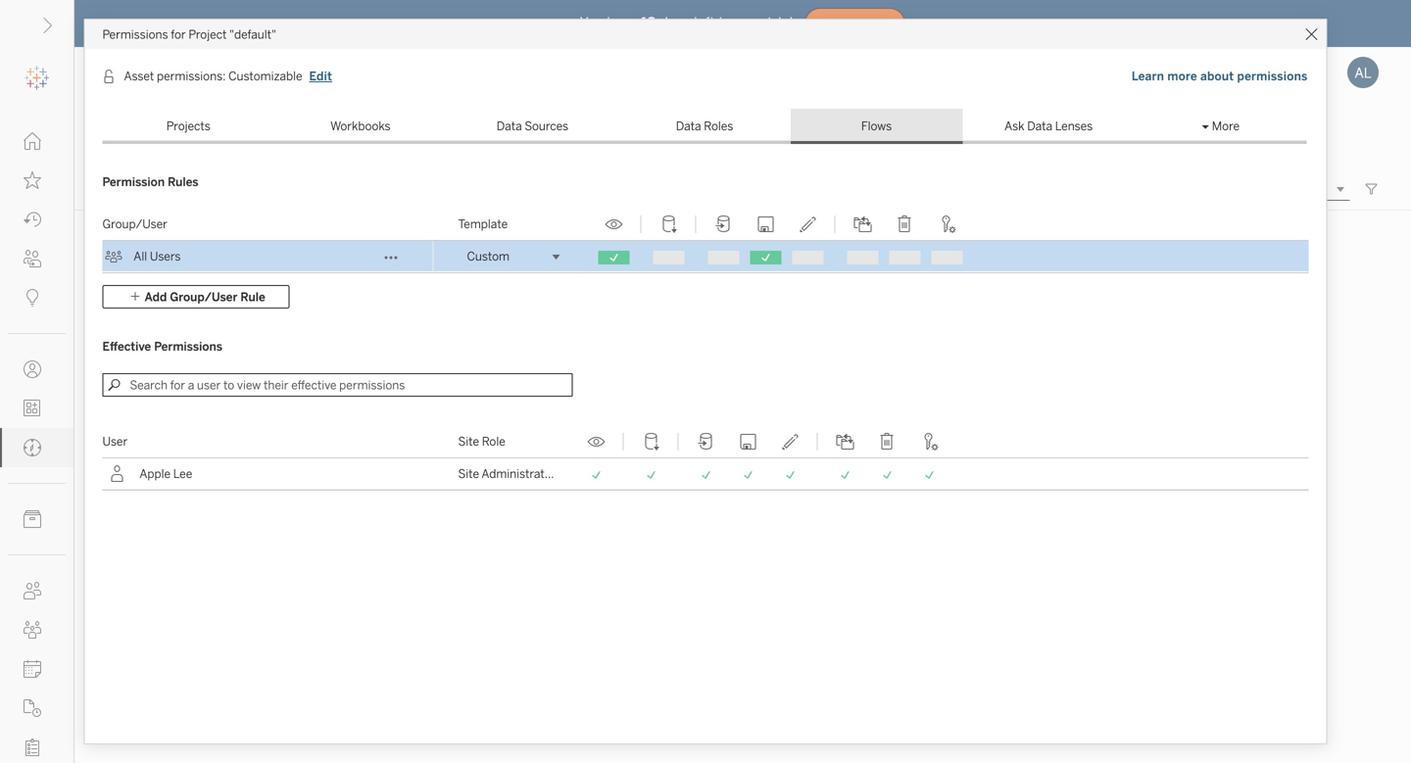 Task type: locate. For each thing, give the bounding box(es) containing it.
0 vertical spatial download flow image
[[657, 216, 681, 233]]

1 data from the left
[[497, 119, 522, 133]]

customizable
[[229, 69, 303, 83]]

users
[[150, 250, 181, 264]]

includes
[[488, 452, 533, 467]]

1 horizontal spatial project
[[447, 452, 485, 467]]

default up the
[[110, 426, 155, 442]]

0 vertical spatial set permissions image
[[936, 216, 959, 233]]

run flow image up the all users row
[[712, 216, 736, 233]]

run flow image left overwrite icon
[[695, 433, 718, 451]]

1 project from the left
[[173, 452, 211, 467]]

set permissions image for template
[[936, 216, 959, 233]]

move image
[[834, 433, 857, 451]]

asset permissions: customizable
[[124, 69, 303, 83]]

view image for site role
[[585, 433, 608, 451]]

▾
[[1202, 119, 1210, 133]]

1 vertical spatial permissions
[[154, 340, 223, 354]]

apple
[[140, 467, 171, 481]]

0 horizontal spatial automatically
[[262, 452, 335, 467]]

lenses
[[1056, 119, 1093, 133]]

view image up the all users row
[[603, 216, 626, 233]]

role
[[482, 435, 506, 449]]

learn more about permissions link
[[1131, 67, 1309, 86]]

1 vertical spatial site
[[458, 467, 479, 481]]

1 grid from the top
[[102, 209, 1309, 274]]

data right 'ask'
[[1028, 119, 1053, 133]]

move image
[[852, 216, 875, 233]]

have
[[607, 14, 638, 31]]

the
[[110, 452, 130, 467]]

default inside the default project that was automatically created by tableau.
[[133, 452, 170, 467]]

automatically right was
[[262, 452, 335, 467]]

default up apple
[[133, 452, 170, 467]]

download flow image up uploaded
[[640, 433, 663, 451]]

view image for template
[[603, 216, 626, 233]]

overwrite image
[[754, 216, 778, 233]]

1 vertical spatial set permissions image
[[918, 433, 942, 451]]

roles
[[704, 119, 734, 133]]

main navigation. press the up and down arrow keys to access links. element
[[0, 122, 74, 764]]

site left role
[[458, 435, 479, 449]]

permissions right effective
[[154, 340, 223, 354]]

samples image
[[410, 228, 704, 411]]

all users row
[[102, 241, 1309, 274]]

web edit image
[[797, 216, 820, 233]]

asset
[[124, 69, 154, 83]]

site inside row
[[458, 467, 479, 481]]

permissions
[[102, 27, 168, 41], [154, 340, 223, 354]]

default image
[[98, 228, 392, 411]]

permissions:
[[157, 69, 226, 83]]

1 vertical spatial grid
[[102, 427, 1309, 490]]

data for data sources
[[497, 119, 522, 133]]

effective
[[102, 340, 151, 354]]

tableau.
[[125, 470, 170, 484]]

permissions up 'asset'
[[102, 27, 168, 41]]

all
[[134, 250, 147, 264]]

1 horizontal spatial automatically
[[535, 452, 608, 467]]

1 automatically from the left
[[262, 452, 335, 467]]

automatically inside the default project that was automatically created by tableau.
[[262, 452, 335, 467]]

ask data lenses
[[1005, 119, 1093, 133]]

site administrator creator
[[458, 467, 600, 481]]

site for site administrator creator
[[458, 467, 479, 481]]

0 vertical spatial view image
[[603, 216, 626, 233]]

flows
[[862, 119, 892, 133]]

permissions for project "default" dialog
[[85, 20, 1327, 764]]

0 vertical spatial run flow image
[[712, 216, 736, 233]]

you have 13 days left in your trial.
[[580, 14, 797, 31]]

view image up creator
[[585, 433, 608, 451]]

explore
[[98, 122, 178, 150]]

download flow image
[[657, 216, 681, 233], [640, 433, 663, 451]]

1 site from the top
[[458, 435, 479, 449]]

project up lee on the left
[[173, 452, 211, 467]]

project down site role
[[447, 452, 485, 467]]

project inside the default project that was automatically created by tableau.
[[173, 452, 211, 467]]

effective permissions
[[102, 340, 223, 354]]

data left sources
[[497, 119, 522, 133]]

you
[[580, 14, 603, 31]]

days
[[660, 14, 691, 31]]

group permission rule image
[[105, 248, 123, 266]]

2 automatically from the left
[[535, 452, 608, 467]]

1 vertical spatial download flow image
[[640, 433, 663, 451]]

1 vertical spatial view image
[[585, 433, 608, 451]]

grid containing group/user
[[102, 209, 1309, 274]]

more
[[1168, 69, 1198, 83]]

run flow image
[[712, 216, 736, 233], [695, 433, 718, 451]]

for
[[171, 27, 186, 41]]

2 data from the left
[[676, 119, 702, 133]]

0 horizontal spatial project
[[173, 452, 211, 467]]

site
[[458, 435, 479, 449], [458, 467, 479, 481]]

lee
[[173, 467, 192, 481]]

automatically
[[262, 452, 335, 467], [535, 452, 608, 467]]

0 vertical spatial grid
[[102, 209, 1309, 274]]

group/user
[[102, 217, 168, 231]]

permissions for project "default"
[[102, 27, 276, 41]]

row containing apple lee
[[102, 459, 1309, 490]]

samples.
[[422, 470, 470, 484]]

all users
[[134, 250, 181, 264]]

data sources
[[497, 119, 569, 133]]

ask
[[1005, 119, 1025, 133]]

download flow image up the all users row group
[[657, 216, 681, 233]]

project
[[173, 452, 211, 467], [447, 452, 485, 467]]

web edit image
[[779, 433, 803, 451]]

1 vertical spatial default
[[133, 452, 170, 467]]

automatically up creator
[[535, 452, 608, 467]]

view image
[[603, 216, 626, 233], [585, 433, 608, 451]]

default
[[110, 426, 155, 442], [133, 452, 170, 467]]

1 vertical spatial run flow image
[[695, 433, 718, 451]]

grid
[[102, 209, 1309, 274], [102, 427, 1309, 490]]

template
[[458, 217, 508, 231]]

1 horizontal spatial data
[[676, 119, 702, 133]]

0 horizontal spatial data
[[497, 119, 522, 133]]

data left roles
[[676, 119, 702, 133]]

2 project from the left
[[447, 452, 485, 467]]

that
[[214, 452, 235, 467]]

0 vertical spatial site
[[458, 435, 479, 449]]

set permissions image right delete image
[[918, 433, 942, 451]]

site down site role
[[458, 467, 479, 481]]

automatically inside this project includes automatically uploaded samples.
[[535, 452, 608, 467]]

2 site from the top
[[458, 467, 479, 481]]

rules
[[168, 175, 199, 189]]

samples
[[422, 426, 477, 442]]

2 horizontal spatial data
[[1028, 119, 1053, 133]]

download flow image for template
[[657, 216, 681, 233]]

set permissions image right delete icon
[[936, 216, 959, 233]]

buy now
[[830, 17, 882, 30]]

row
[[102, 459, 1309, 490]]

data for data roles
[[676, 119, 702, 133]]

data
[[497, 119, 522, 133], [676, 119, 702, 133], [1028, 119, 1053, 133]]

site role
[[458, 435, 506, 449]]

2 grid from the top
[[102, 427, 1309, 490]]

set permissions image
[[936, 216, 959, 233], [918, 433, 942, 451]]

uploaded
[[611, 452, 661, 467]]



Task type: vqa. For each thing, say whether or not it's contained in the screenshot.
Web Edit image
yes



Task type: describe. For each thing, give the bounding box(es) containing it.
grid containing user
[[102, 427, 1309, 490]]

delete image
[[894, 216, 917, 233]]

administrator
[[482, 467, 556, 481]]

delete image
[[876, 433, 900, 451]]

user
[[102, 435, 128, 449]]

learn more about permissions
[[1132, 69, 1308, 83]]

new button
[[98, 177, 176, 201]]

more
[[1213, 119, 1240, 133]]

edit link
[[308, 67, 333, 86]]

projects
[[166, 119, 211, 133]]

now
[[855, 17, 882, 30]]

workbooks
[[331, 119, 391, 133]]

was
[[238, 452, 259, 467]]

sources
[[525, 119, 569, 133]]

learn
[[1132, 69, 1165, 83]]

run flow image for site role
[[695, 433, 718, 451]]

in
[[719, 14, 731, 31]]

download flow image for site role
[[640, 433, 663, 451]]

created
[[337, 452, 378, 467]]

buy
[[830, 17, 852, 30]]

new
[[119, 182, 144, 196]]

permissions tab list
[[102, 109, 1307, 144]]

edit
[[309, 69, 332, 83]]

project
[[189, 27, 227, 41]]

your
[[735, 14, 764, 31]]

Search for a user to view their effective permissions text field
[[102, 374, 573, 397]]

permission
[[102, 175, 165, 189]]

permission rules
[[102, 175, 199, 189]]

all users row group
[[102, 241, 1309, 274]]

about
[[1201, 69, 1235, 83]]

run flow image for template
[[712, 216, 736, 233]]

permissions
[[1238, 69, 1308, 83]]

trial.
[[768, 14, 797, 31]]

13
[[642, 14, 656, 31]]

0 vertical spatial permissions
[[102, 27, 168, 41]]

the default project that was automatically created by tableau.
[[110, 452, 378, 484]]

apple lee
[[140, 467, 192, 481]]

user permission rule image
[[108, 466, 126, 483]]

set permissions image for site role
[[918, 433, 942, 451]]

this project includes automatically uploaded samples.
[[422, 452, 661, 484]]

by
[[110, 470, 123, 484]]

navigation panel element
[[0, 59, 74, 764]]

3 data from the left
[[1028, 119, 1053, 133]]

creator
[[559, 467, 600, 481]]

buy now button
[[805, 8, 906, 39]]

"default"
[[230, 27, 276, 41]]

project inside this project includes automatically uploaded samples.
[[447, 452, 485, 467]]

this
[[422, 452, 444, 467]]

data roles
[[676, 119, 734, 133]]

0 vertical spatial default
[[110, 426, 155, 442]]

left
[[694, 14, 715, 31]]

▾ more
[[1202, 119, 1240, 133]]

overwrite image
[[737, 433, 760, 451]]

site for site role
[[458, 435, 479, 449]]



